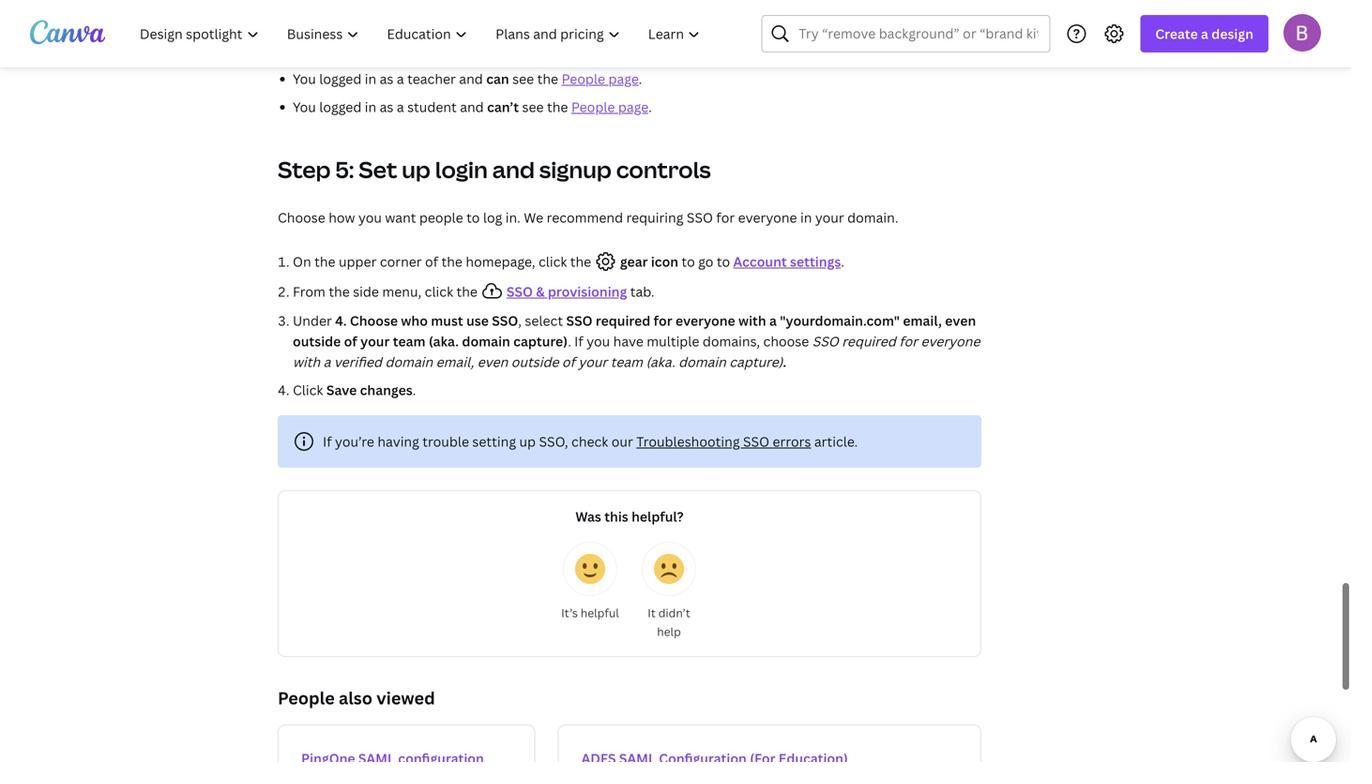 Task type: describe. For each thing, give the bounding box(es) containing it.
click
[[293, 381, 323, 399]]

gear icon to go to account settings .
[[617, 253, 844, 271]]

your inside sso required for everyone with a "yourdomain.com" email, even outside of your team (aka. domain capture)
[[360, 333, 390, 350]]

was this helpful?
[[575, 508, 684, 526]]

1 horizontal spatial everyone
[[738, 209, 797, 227]]

settings
[[790, 253, 841, 271]]

use
[[466, 312, 489, 330]]

you're
[[335, 433, 374, 451]]

as for student
[[380, 98, 394, 116]]

side
[[353, 283, 379, 301]]

1 horizontal spatial click
[[539, 253, 567, 271]]

sso left "&"
[[507, 283, 533, 301]]

from the side menu, click the
[[293, 283, 481, 301]]

2 vertical spatial in
[[800, 209, 812, 227]]

of inside sso required for everyone with a "yourdomain.com" email, even outside of your team (aka. domain capture)
[[344, 333, 357, 350]]

1 horizontal spatial choose
[[350, 312, 398, 330]]

1 horizontal spatial to
[[682, 253, 695, 271]]

tab.
[[630, 283, 654, 301]]

want
[[385, 209, 416, 227]]

a left the student on the left of page
[[397, 98, 404, 116]]

multiple
[[647, 333, 699, 350]]

from
[[293, 283, 325, 301]]

domains,
[[703, 333, 760, 350]]

sso,
[[539, 433, 568, 451]]

helpful
[[581, 606, 619, 621]]

select
[[525, 312, 563, 330]]

"yourdomain.com"
[[780, 312, 900, 330]]

the up sso & provisioning tab.
[[570, 253, 591, 271]]

check
[[571, 433, 608, 451]]

a inside dropdown button
[[1201, 25, 1208, 43]]

sso required for everyone with a "yourdomain.com" email, even outside of your team (aka. domain capture)
[[293, 312, 976, 350]]

you logged in as a teacher and can see the people page .
[[293, 70, 642, 88]]

(aka. inside sso required for everyone with a "yourdomain.com" email, even outside of your team (aka. domain capture)
[[429, 333, 459, 350]]

can
[[486, 70, 509, 88]]

domain inside sso required for everyone with a "yourdomain.com" email, even outside of your team (aka. domain capture)
[[462, 333, 510, 350]]

sso required for everyone with a verified domain email, even outside of your team (aka. domain capture)
[[293, 333, 980, 371]]

capture) inside sso required for everyone with a "yourdomain.com" email, even outside of your team (aka. domain capture)
[[513, 333, 568, 350]]

sso & provisioning link
[[507, 283, 627, 301]]

troubleshooting
[[636, 433, 740, 451]]

see for can't
[[522, 98, 544, 116]]

with for "yourdomain.com"
[[738, 312, 766, 330]]

a left teacher
[[397, 70, 404, 88]]

it's helpful
[[561, 606, 619, 621]]

0 vertical spatial up
[[402, 154, 431, 185]]

page for you logged in as a teacher and can see the people page .
[[608, 70, 639, 88]]

also
[[339, 687, 372, 710]]

see for can
[[512, 70, 534, 88]]

1 horizontal spatial up
[[519, 433, 536, 451]]

signup
[[539, 154, 612, 185]]

troubleshooting sso errors link
[[636, 433, 811, 451]]

have
[[613, 333, 644, 350]]

for for capture)
[[654, 312, 672, 330]]

of inside sso required for everyone with a verified domain email, even outside of your team (aka. domain capture)
[[562, 353, 575, 371]]

click save changes .
[[293, 381, 416, 399]]

verified
[[334, 353, 382, 371]]

homepage,
[[466, 253, 535, 271]]

and for teacher
[[459, 70, 483, 88]]

with for verified
[[293, 353, 320, 371]]

(aka. inside sso required for everyone with a verified domain email, even outside of your team (aka. domain capture)
[[646, 353, 675, 371]]

people
[[419, 209, 463, 227]]

viewed
[[376, 687, 435, 710]]

bob builder image
[[1284, 14, 1321, 51]]

as for teacher
[[380, 70, 394, 88]]

sso up go
[[687, 209, 713, 227]]

the up use
[[456, 283, 478, 301]]

create a design
[[1155, 25, 1253, 43]]

upper
[[339, 253, 377, 271]]

help
[[657, 624, 681, 640]]

for for domain
[[899, 333, 918, 350]]

people for you logged in as a student and can't see the people page .
[[571, 98, 615, 116]]

page for you logged in as a student and can't see the people page .
[[618, 98, 648, 116]]

2 horizontal spatial domain
[[678, 353, 726, 371]]

0 horizontal spatial to
[[466, 209, 480, 227]]

5:
[[335, 154, 354, 185]]

login
[[435, 154, 488, 185]]

1 horizontal spatial of
[[425, 253, 438, 271]]

. if you have multiple domains, choose
[[568, 333, 809, 350]]

can't
[[487, 98, 519, 116]]

under 4. choose who must use sso , select
[[293, 312, 566, 330]]

we
[[524, 209, 543, 227]]

our
[[611, 433, 633, 451]]

menu,
[[382, 283, 422, 301]]

having
[[378, 433, 419, 451]]

go
[[698, 253, 713, 271]]

under
[[293, 312, 332, 330]]

who
[[401, 312, 428, 330]]

it
[[648, 606, 656, 621]]

everyone for capture)
[[675, 312, 735, 330]]

outside inside sso required for everyone with a verified domain email, even outside of your team (aka. domain capture)
[[511, 353, 559, 371]]

if you're having trouble setting up sso, check our troubleshooting sso errors article.
[[323, 433, 858, 451]]



Task type: locate. For each thing, give the bounding box(es) containing it.
see
[[512, 70, 534, 88], [522, 98, 544, 116]]

domain.
[[847, 209, 898, 227]]

0 vertical spatial of
[[425, 253, 438, 271]]

changes
[[360, 381, 413, 399]]

0 vertical spatial logged
[[319, 70, 362, 88]]

0 horizontal spatial your
[[360, 333, 390, 350]]

1 vertical spatial up
[[519, 433, 536, 451]]

1 vertical spatial (aka.
[[646, 353, 675, 371]]

this
[[604, 508, 628, 526]]

domain down use
[[462, 333, 510, 350]]

email, down must
[[436, 353, 474, 371]]

create
[[1155, 25, 1198, 43]]

1 vertical spatial required
[[842, 333, 896, 350]]

2 logged from the top
[[319, 98, 362, 116]]

0 horizontal spatial choose
[[278, 209, 325, 227]]

teacher
[[407, 70, 456, 88]]

1 vertical spatial as
[[380, 98, 394, 116]]

required for capture)
[[596, 312, 650, 330]]

1 horizontal spatial email,
[[903, 312, 942, 330]]

0 horizontal spatial click
[[425, 283, 453, 301]]

even inside sso required for everyone with a verified domain email, even outside of your team (aka. domain capture)
[[477, 353, 508, 371]]

see right can't
[[522, 98, 544, 116]]

you right how
[[358, 209, 382, 227]]

domain
[[462, 333, 510, 350], [385, 353, 433, 371], [678, 353, 726, 371]]

sso
[[687, 209, 713, 227], [507, 283, 533, 301], [492, 312, 518, 330], [566, 312, 593, 330], [812, 333, 839, 350], [743, 433, 769, 451]]

0 vertical spatial and
[[459, 70, 483, 88]]

people
[[562, 70, 605, 88], [571, 98, 615, 116], [278, 687, 335, 710]]

2 vertical spatial and
[[492, 154, 535, 185]]

for down "yourdomain.com"
[[899, 333, 918, 350]]

0 horizontal spatial outside
[[293, 333, 341, 350]]

setting
[[472, 433, 516, 451]]

capture) inside sso required for everyone with a verified domain email, even outside of your team (aka. domain capture)
[[729, 353, 783, 371]]

0 vertical spatial see
[[512, 70, 534, 88]]

the right can
[[537, 70, 558, 88]]

of up verified
[[344, 333, 357, 350]]

outside
[[293, 333, 341, 350], [511, 353, 559, 371]]

top level navigation element
[[128, 15, 716, 53]]

🙂 image
[[575, 555, 605, 585]]

in.
[[505, 209, 521, 227]]

people for you logged in as a teacher and can see the people page .
[[562, 70, 605, 88]]

save
[[326, 381, 357, 399]]

click down on the upper corner of the homepage, click the at the top left of the page
[[425, 283, 453, 301]]

account settings link
[[733, 253, 841, 271]]

a inside sso required for everyone with a verified domain email, even outside of your team (aka. domain capture)
[[323, 353, 331, 371]]

2 vertical spatial everyone
[[921, 333, 980, 350]]

0 horizontal spatial email,
[[436, 353, 474, 371]]

0 vertical spatial capture)
[[513, 333, 568, 350]]

capture) down the domains,
[[729, 353, 783, 371]]

0 vertical spatial you
[[293, 70, 316, 88]]

article.
[[814, 433, 858, 451]]

it didn't help
[[648, 606, 690, 640]]

as
[[380, 70, 394, 88], [380, 98, 394, 116]]

choose
[[278, 209, 325, 227], [350, 312, 398, 330]]

2 horizontal spatial for
[[899, 333, 918, 350]]

with up the domains,
[[738, 312, 766, 330]]

team down have
[[610, 353, 643, 371]]

of down select
[[562, 353, 575, 371]]

step 5: set up login and signup controls
[[278, 154, 711, 185]]

0 horizontal spatial required
[[596, 312, 650, 330]]

1 vertical spatial with
[[293, 353, 320, 371]]

errors
[[773, 433, 811, 451]]

to right go
[[717, 253, 730, 271]]

with
[[738, 312, 766, 330], [293, 353, 320, 371]]

(aka. down must
[[429, 333, 459, 350]]

your down sso required for everyone with a "yourdomain.com" email, even outside of your team (aka. domain capture)
[[578, 353, 607, 371]]

0 horizontal spatial if
[[323, 433, 332, 451]]

in left teacher
[[365, 70, 376, 88]]

0 vertical spatial as
[[380, 70, 394, 88]]

0 vertical spatial email,
[[903, 312, 942, 330]]

for inside sso required for everyone with a "yourdomain.com" email, even outside of your team (aka. domain capture)
[[654, 312, 672, 330]]

design
[[1212, 25, 1253, 43]]

you for you logged in as a teacher and can see the people page .
[[293, 70, 316, 88]]

choose down side
[[350, 312, 398, 330]]

0 vertical spatial click
[[539, 253, 567, 271]]

1 vertical spatial capture)
[[729, 353, 783, 371]]

0 vertical spatial even
[[945, 312, 976, 330]]

didn't
[[658, 606, 690, 621]]

1 vertical spatial click
[[425, 283, 453, 301]]

requiring
[[626, 209, 683, 227]]

and
[[459, 70, 483, 88], [460, 98, 484, 116], [492, 154, 535, 185]]

1 vertical spatial of
[[344, 333, 357, 350]]

choose how you want people to log in. we recommend requiring sso for everyone in your domain.
[[278, 209, 898, 227]]

1 vertical spatial see
[[522, 98, 544, 116]]

of
[[425, 253, 438, 271], [344, 333, 357, 350], [562, 353, 575, 371]]

if left the 'you're'
[[323, 433, 332, 451]]

1 horizontal spatial domain
[[462, 333, 510, 350]]

people up signup
[[571, 98, 615, 116]]

up left sso,
[[519, 433, 536, 451]]

a
[[1201, 25, 1208, 43], [397, 70, 404, 88], [397, 98, 404, 116], [769, 312, 777, 330], [323, 353, 331, 371]]

0 vertical spatial outside
[[293, 333, 341, 350]]

outside down select
[[511, 353, 559, 371]]

2 vertical spatial of
[[562, 353, 575, 371]]

domain up 'changes'
[[385, 353, 433, 371]]

everyone for domain
[[921, 333, 980, 350]]

0 vertical spatial team
[[393, 333, 425, 350]]

domain down . if you have multiple domains, choose
[[678, 353, 726, 371]]

1 vertical spatial even
[[477, 353, 508, 371]]

must
[[431, 312, 463, 330]]

email, inside sso required for everyone with a "yourdomain.com" email, even outside of your team (aka. domain capture)
[[903, 312, 942, 330]]

1 vertical spatial choose
[[350, 312, 398, 330]]

0 vertical spatial everyone
[[738, 209, 797, 227]]

you
[[358, 209, 382, 227], [587, 333, 610, 350]]

0 vertical spatial page
[[608, 70, 639, 88]]

recommend
[[547, 209, 623, 227]]

on the upper corner of the homepage, click the
[[293, 253, 591, 271]]

0 horizontal spatial for
[[654, 312, 672, 330]]

0 vertical spatial choose
[[278, 209, 325, 227]]

1 horizontal spatial required
[[842, 333, 896, 350]]

the down people
[[441, 253, 463, 271]]

1 as from the top
[[380, 70, 394, 88]]

(aka.
[[429, 333, 459, 350], [646, 353, 675, 371]]

for up multiple
[[654, 312, 672, 330]]

helpful?
[[632, 508, 684, 526]]

sso & provisioning tab.
[[507, 283, 654, 301]]

to left go
[[682, 253, 695, 271]]

0 vertical spatial in
[[365, 70, 376, 88]]

2 vertical spatial for
[[899, 333, 918, 350]]

1 you from the top
[[293, 70, 316, 88]]

team inside sso required for everyone with a "yourdomain.com" email, even outside of your team (aka. domain capture)
[[393, 333, 425, 350]]

email,
[[903, 312, 942, 330], [436, 353, 474, 371]]

(aka. down multiple
[[646, 353, 675, 371]]

to left log at the top left of page
[[466, 209, 480, 227]]

1 vertical spatial your
[[360, 333, 390, 350]]

team
[[393, 333, 425, 350], [610, 353, 643, 371]]

with up click
[[293, 353, 320, 371]]

😔 image
[[654, 555, 684, 585]]

sso inside sso required for everyone with a "yourdomain.com" email, even outside of your team (aka. domain capture)
[[566, 312, 593, 330]]

email, right "yourdomain.com"
[[903, 312, 942, 330]]

logged for you logged in as a student and
[[319, 98, 362, 116]]

in for student
[[365, 98, 376, 116]]

a up choose
[[769, 312, 777, 330]]

,
[[518, 312, 522, 330]]

people left also on the left of the page
[[278, 687, 335, 710]]

1 vertical spatial people page link
[[571, 98, 648, 116]]

the right on at the left of page
[[314, 253, 335, 271]]

1 vertical spatial in
[[365, 98, 376, 116]]

with inside sso required for everyone with a "yourdomain.com" email, even outside of your team (aka. domain capture)
[[738, 312, 766, 330]]

your
[[815, 209, 844, 227], [360, 333, 390, 350], [578, 353, 607, 371]]

for inside sso required for everyone with a verified domain email, even outside of your team (aka. domain capture)
[[899, 333, 918, 350]]

choose
[[763, 333, 809, 350]]

2 you from the top
[[293, 98, 316, 116]]

even inside sso required for everyone with a "yourdomain.com" email, even outside of your team (aka. domain capture)
[[945, 312, 976, 330]]

0 horizontal spatial even
[[477, 353, 508, 371]]

0 horizontal spatial team
[[393, 333, 425, 350]]

a left design
[[1201, 25, 1208, 43]]

and left can
[[459, 70, 483, 88]]

icon
[[651, 253, 678, 271]]

required
[[596, 312, 650, 330], [842, 333, 896, 350]]

corner
[[380, 253, 422, 271]]

to
[[466, 209, 480, 227], [682, 253, 695, 271], [717, 253, 730, 271]]

people page link for you logged in as a teacher and can see the people page .
[[562, 70, 639, 88]]

sso left errors
[[743, 433, 769, 451]]

it's
[[561, 606, 578, 621]]

Try "remove background" or "brand kit" search field
[[799, 16, 1038, 52]]

and down you logged in as a teacher and can see the people page .
[[460, 98, 484, 116]]

1 horizontal spatial if
[[574, 333, 583, 350]]

account
[[733, 253, 787, 271]]

1 logged from the top
[[319, 70, 362, 88]]

how
[[329, 209, 355, 227]]

people page link for you logged in as a student and can't see the people page .
[[571, 98, 648, 116]]

a left verified
[[323, 353, 331, 371]]

0 vertical spatial if
[[574, 333, 583, 350]]

controls
[[616, 154, 711, 185]]

team inside sso required for everyone with a verified domain email, even outside of your team (aka. domain capture)
[[610, 353, 643, 371]]

1 vertical spatial team
[[610, 353, 643, 371]]

1 vertical spatial you
[[293, 98, 316, 116]]

0 vertical spatial your
[[815, 209, 844, 227]]

set
[[359, 154, 397, 185]]

sso right use
[[492, 312, 518, 330]]

gear
[[620, 253, 648, 271]]

provisioning
[[548, 283, 627, 301]]

with inside sso required for everyone with a verified domain email, even outside of your team (aka. domain capture)
[[293, 353, 320, 371]]

logged for you logged in as a teacher and
[[319, 70, 362, 88]]

create a design button
[[1140, 15, 1269, 53]]

in up settings
[[800, 209, 812, 227]]

page
[[608, 70, 639, 88], [618, 98, 648, 116]]

required for domain
[[842, 333, 896, 350]]

log
[[483, 209, 502, 227]]

student
[[407, 98, 457, 116]]

the right can't
[[547, 98, 568, 116]]

email, inside sso required for everyone with a verified domain email, even outside of your team (aka. domain capture)
[[436, 353, 474, 371]]

you left have
[[587, 333, 610, 350]]

you for you logged in as a student and can't see the people page .
[[293, 98, 316, 116]]

trouble
[[422, 433, 469, 451]]

even
[[945, 312, 976, 330], [477, 353, 508, 371]]

2 vertical spatial people
[[278, 687, 335, 710]]

1 vertical spatial page
[[618, 98, 648, 116]]

on
[[293, 253, 311, 271]]

0 horizontal spatial with
[[293, 353, 320, 371]]

if left have
[[574, 333, 583, 350]]

1 horizontal spatial for
[[716, 209, 735, 227]]

4.
[[335, 312, 347, 330]]

required up have
[[596, 312, 650, 330]]

1 horizontal spatial (aka.
[[646, 353, 675, 371]]

0 horizontal spatial you
[[358, 209, 382, 227]]

the left side
[[329, 283, 350, 301]]

you
[[293, 70, 316, 88], [293, 98, 316, 116]]

0 vertical spatial required
[[596, 312, 650, 330]]

people page link
[[562, 70, 639, 88], [571, 98, 648, 116]]

capture)
[[513, 333, 568, 350], [729, 353, 783, 371]]

0 horizontal spatial up
[[402, 154, 431, 185]]

1 vertical spatial for
[[654, 312, 672, 330]]

up right set
[[402, 154, 431, 185]]

step
[[278, 154, 331, 185]]

in left the student on the left of page
[[365, 98, 376, 116]]

capture) down select
[[513, 333, 568, 350]]

everyone inside sso required for everyone with a verified domain email, even outside of your team (aka. domain capture)
[[921, 333, 980, 350]]

see right can
[[512, 70, 534, 88]]

0 horizontal spatial (aka.
[[429, 333, 459, 350]]

click up "&"
[[539, 253, 567, 271]]

team down who
[[393, 333, 425, 350]]

1 vertical spatial people
[[571, 98, 615, 116]]

2 vertical spatial your
[[578, 353, 607, 371]]

required inside sso required for everyone with a "yourdomain.com" email, even outside of your team (aka. domain capture)
[[596, 312, 650, 330]]

you for have
[[587, 333, 610, 350]]

0 horizontal spatial capture)
[[513, 333, 568, 350]]

your inside sso required for everyone with a verified domain email, even outside of your team (aka. domain capture)
[[578, 353, 607, 371]]

sso inside sso required for everyone with a verified domain email, even outside of your team (aka. domain capture)
[[812, 333, 839, 350]]

a inside sso required for everyone with a "yourdomain.com" email, even outside of your team (aka. domain capture)
[[769, 312, 777, 330]]

outside inside sso required for everyone with a "yourdomain.com" email, even outside of your team (aka. domain capture)
[[293, 333, 341, 350]]

in for teacher
[[365, 70, 376, 88]]

outside down under
[[293, 333, 341, 350]]

sso down sso & provisioning tab.
[[566, 312, 593, 330]]

0 vertical spatial people
[[562, 70, 605, 88]]

was
[[575, 508, 601, 526]]

for up gear icon to go to account settings .
[[716, 209, 735, 227]]

1 horizontal spatial outside
[[511, 353, 559, 371]]

0 vertical spatial for
[[716, 209, 735, 227]]

in
[[365, 70, 376, 88], [365, 98, 376, 116], [800, 209, 812, 227]]

your up verified
[[360, 333, 390, 350]]

people right can
[[562, 70, 605, 88]]

2 horizontal spatial of
[[562, 353, 575, 371]]

0 vertical spatial with
[[738, 312, 766, 330]]

people also viewed
[[278, 687, 435, 710]]

&
[[536, 283, 545, 301]]

1 vertical spatial if
[[323, 433, 332, 451]]

1 horizontal spatial your
[[578, 353, 607, 371]]

you for want
[[358, 209, 382, 227]]

you logged in as a student and can't see the people page .
[[293, 98, 652, 116]]

0 vertical spatial you
[[358, 209, 382, 227]]

your left domain.
[[815, 209, 844, 227]]

2 horizontal spatial to
[[717, 253, 730, 271]]

1 vertical spatial email,
[[436, 353, 474, 371]]

1 vertical spatial everyone
[[675, 312, 735, 330]]

as left the student on the left of page
[[380, 98, 394, 116]]

2 as from the top
[[380, 98, 394, 116]]

required inside sso required for everyone with a verified domain email, even outside of your team (aka. domain capture)
[[842, 333, 896, 350]]

and for student
[[460, 98, 484, 116]]

0 vertical spatial people page link
[[562, 70, 639, 88]]

0 horizontal spatial of
[[344, 333, 357, 350]]

sso down "yourdomain.com"
[[812, 333, 839, 350]]

required down "yourdomain.com"
[[842, 333, 896, 350]]

2 horizontal spatial everyone
[[921, 333, 980, 350]]

everyone inside sso required for everyone with a "yourdomain.com" email, even outside of your team (aka. domain capture)
[[675, 312, 735, 330]]

0 vertical spatial (aka.
[[429, 333, 459, 350]]

1 horizontal spatial you
[[587, 333, 610, 350]]

and up in.
[[492, 154, 535, 185]]

1 horizontal spatial even
[[945, 312, 976, 330]]

choose left how
[[278, 209, 325, 227]]

2 horizontal spatial your
[[815, 209, 844, 227]]

of right corner
[[425, 253, 438, 271]]

1 horizontal spatial with
[[738, 312, 766, 330]]

1 horizontal spatial team
[[610, 353, 643, 371]]

as left teacher
[[380, 70, 394, 88]]

1 vertical spatial outside
[[511, 353, 559, 371]]

1 horizontal spatial capture)
[[729, 353, 783, 371]]

0 horizontal spatial domain
[[385, 353, 433, 371]]

1 vertical spatial logged
[[319, 98, 362, 116]]



Task type: vqa. For each thing, say whether or not it's contained in the screenshot.
top (aka.
yes



